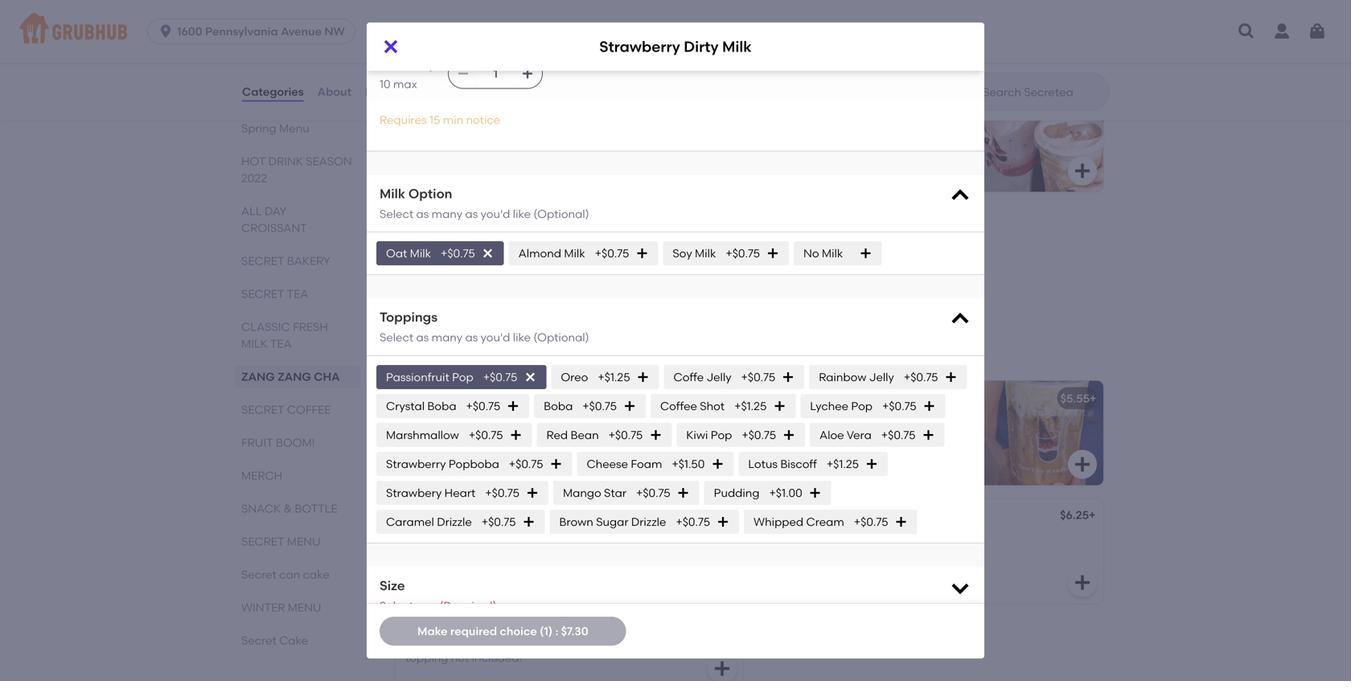 Task type: describe. For each thing, give the bounding box(es) containing it.
secret for secret can cake
[[241, 568, 277, 581]]

included! up the input item quantity 'number field'
[[446, 14, 496, 28]]

+$1.25 for coffee shot
[[734, 399, 767, 413]]

topping not included! for secret latte
[[405, 651, 522, 665]]

caramel peanutbutter latte
[[405, 392, 562, 405]]

fruit boom!
[[241, 436, 315, 450]]

requires
[[380, 113, 427, 127]]

aloe
[[820, 428, 844, 442]]

topping for secret latte
[[405, 651, 448, 665]]

included! for secret latte
[[472, 651, 522, 665]]

lychee
[[810, 399, 848, 413]]

size
[[380, 578, 405, 593]]

select inside milk option select as many as you'd like (optional)
[[380, 207, 413, 221]]

pop for lychee pop
[[851, 399, 873, 413]]

Input item quantity number field
[[478, 59, 513, 88]]

+$1.25 for lotus biscoff
[[827, 457, 859, 471]]

drink
[[268, 154, 303, 168]]

secret up fruit at the bottom left of page
[[241, 403, 284, 417]]

1 zang from the left
[[241, 370, 275, 384]]

brown sugar boba dirty milk image
[[622, 0, 743, 74]]

+ for caramel peanutbutter latte
[[729, 392, 736, 405]]

passionfruit pop
[[386, 370, 473, 384]]

notice
[[466, 113, 500, 127]]

(1)
[[540, 624, 553, 638]]

cheese for cheese foam
[[587, 457, 628, 471]]

make required choice (1) : $7.30
[[417, 624, 588, 638]]

0 vertical spatial $6.25
[[1061, 98, 1090, 112]]

+$0.75 for rainbow jelly
[[904, 370, 938, 384]]

mango star
[[563, 486, 626, 500]]

topping for oat milk latte w. cheese foam
[[766, 533, 809, 546]]

+$1.50
[[672, 457, 705, 471]]

no
[[803, 246, 819, 260]]

cheese foam cold brew w. brown sugar
[[766, 392, 991, 405]]

cake
[[279, 634, 308, 647]]

categories
[[242, 85, 304, 98]]

15
[[429, 113, 440, 127]]

0 vertical spatial w.
[[904, 392, 918, 405]]

2022
[[241, 171, 267, 185]]

not for caramel peanutbutter latte
[[451, 414, 469, 428]]

0 horizontal spatial brown
[[559, 515, 593, 529]]

main navigation navigation
[[0, 0, 1351, 63]]

topping for marble coffee
[[405, 533, 448, 546]]

0 horizontal spatial coffee
[[287, 403, 331, 417]]

+$0.75 for soy milk
[[726, 246, 760, 260]]

bakery
[[287, 254, 330, 268]]

+$0.75 for crystal boba
[[466, 399, 500, 413]]

boom!
[[276, 436, 315, 450]]

peanut butter lotus dirty milk image
[[983, 87, 1103, 192]]

size select one (required)
[[380, 578, 497, 613]]

1 horizontal spatial lotus
[[845, 98, 875, 112]]

crystal boba
[[386, 399, 456, 413]]

cream
[[806, 515, 844, 529]]

secret up passionfruit pop
[[392, 343, 460, 364]]

menu
[[279, 121, 309, 135]]

included! for marble coffee
[[472, 533, 522, 546]]

all
[[241, 204, 262, 218]]

winter menu
[[241, 601, 321, 614]]

marble
[[405, 510, 444, 524]]

peanut butter lotus dirty milk
[[766, 98, 929, 112]]

oat for oat milk
[[386, 246, 407, 260]]

topping not included! for marble coffee
[[405, 533, 522, 546]]

+ for oero dirty milk
[[729, 98, 736, 112]]

0 horizontal spatial secret coffee
[[241, 403, 331, 417]]

reviews
[[365, 85, 410, 98]]

caramel peanutbutter latte image
[[622, 381, 743, 485]]

not up the quantity
[[425, 14, 443, 28]]

topping not included! for caramel peanutbutter latte
[[405, 414, 522, 428]]

topping for oero dirty milk
[[405, 121, 448, 135]]

snack & bottle
[[241, 502, 337, 516]]

latte for milk
[[815, 510, 844, 524]]

secret down snack
[[241, 535, 284, 548]]

not for strawberry dirty milk
[[451, 239, 469, 253]]

bean
[[571, 428, 599, 442]]

about button
[[317, 63, 352, 121]]

marble coffee
[[405, 510, 484, 524]]

like inside milk option select as many as you'd like (optional)
[[513, 207, 531, 221]]

1 horizontal spatial brown
[[920, 392, 955, 405]]

1 vertical spatial sugar
[[596, 515, 629, 529]]

cheese for cheese foam cold brew w. brown sugar
[[766, 392, 807, 405]]

oero dirty milk image
[[622, 87, 743, 192]]

1 horizontal spatial sugar
[[958, 392, 991, 405]]

quantity
[[380, 56, 435, 72]]

0 horizontal spatial coffee
[[447, 510, 484, 524]]

whipped
[[754, 515, 804, 529]]

hot drink season 2022
[[241, 154, 352, 185]]

$7.30
[[561, 624, 588, 638]]

foam for cheese foam cold brew w. brown sugar
[[810, 392, 841, 405]]

nw
[[324, 25, 345, 38]]

Search Secretea search field
[[981, 84, 1104, 100]]

+ for cheese foam cold brew w. brown sugar
[[1090, 392, 1096, 405]]

0 vertical spatial strawberry
[[599, 38, 680, 55]]

$5.80 + for oero dirty milk
[[700, 98, 736, 112]]

strawberry dirty milk image
[[622, 206, 743, 310]]

kiwi
[[686, 428, 708, 442]]

toppings select as many as you'd like (optional)
[[380, 309, 589, 344]]

kiwi pop
[[686, 428, 732, 442]]

+$0.75 for caramel drizzle
[[482, 515, 516, 529]]

peanut
[[766, 98, 805, 112]]

option
[[408, 186, 452, 201]]

+$0.75 for almond milk
[[595, 246, 629, 260]]

reviews button
[[364, 63, 411, 121]]

select for size
[[380, 599, 413, 613]]

topping for strawberry dirty milk
[[405, 239, 448, 253]]

secret can cake
[[241, 568, 330, 581]]

+$0.75 for oat milk
[[441, 246, 475, 260]]

select for toppings
[[380, 331, 413, 344]]

soy
[[673, 246, 692, 260]]

0 horizontal spatial strawberry dirty milk
[[405, 216, 521, 230]]

oero dirty milk
[[405, 98, 487, 112]]

2 vertical spatial latte
[[444, 628, 473, 642]]

min
[[443, 113, 463, 127]]

whipped cream
[[754, 515, 844, 529]]

+$0.75 for mango star
[[636, 486, 670, 500]]

marble coffee image
[[622, 499, 743, 604]]

passionfruit
[[386, 370, 449, 384]]

categories button
[[241, 63, 305, 121]]

almond milk
[[518, 246, 585, 260]]

quantity 10 max
[[380, 56, 435, 91]]

heart
[[444, 486, 476, 500]]

$5.55 +
[[1060, 392, 1096, 405]]

classic fresh milk tea
[[241, 320, 328, 351]]

milk inside milk option select as many as you'd like (optional)
[[380, 186, 405, 201]]

+$0.75 for passionfruit pop
[[483, 370, 517, 384]]

pop for passionfruit pop
[[452, 370, 473, 384]]

1 vertical spatial $6.25 +
[[1060, 508, 1096, 522]]

2 vertical spatial cheese
[[863, 510, 905, 524]]

not for oat milk latte w. cheese foam
[[811, 533, 829, 546]]

secret tea
[[241, 287, 308, 301]]

cha
[[314, 370, 340, 384]]

1600
[[177, 25, 202, 38]]

+$0.75 for whipped cream
[[854, 515, 888, 529]]

latte for peanutbutter
[[533, 392, 562, 405]]

aloe vera
[[820, 428, 872, 442]]

2 zang from the left
[[278, 370, 311, 384]]

all day croissant
[[241, 204, 307, 235]]

coffee shot
[[660, 399, 725, 413]]

jelly for coffe jelly
[[706, 370, 731, 384]]

10
[[380, 77, 391, 91]]

milk option select as many as you'd like (optional)
[[380, 186, 589, 221]]

coffe jelly
[[674, 370, 731, 384]]

(optional) inside toppings select as many as you'd like (optional)
[[533, 331, 589, 344]]

$5.25 +
[[701, 510, 736, 524]]

croissant
[[241, 221, 307, 235]]

not for oero dirty milk
[[451, 121, 469, 135]]

spring
[[241, 121, 276, 135]]

almond
[[518, 246, 561, 260]]



Task type: locate. For each thing, give the bounding box(es) containing it.
0 vertical spatial lotus
[[845, 98, 875, 112]]

about
[[317, 85, 352, 98]]

+$0.75 for lychee pop
[[882, 399, 917, 413]]

not down the caramel peanutbutter latte on the bottom of page
[[451, 414, 469, 428]]

fresh
[[293, 320, 328, 334]]

included! down oat milk latte w. cheese foam
[[832, 533, 882, 546]]

brew
[[873, 392, 901, 405]]

0 horizontal spatial boba
[[427, 399, 456, 413]]

tea down classic
[[270, 337, 292, 351]]

not down cream at the bottom right of the page
[[811, 533, 829, 546]]

tea down bakery
[[287, 287, 308, 301]]

1 vertical spatial $5.80
[[700, 392, 729, 405]]

:
[[555, 624, 558, 638]]

0 horizontal spatial jelly
[[706, 370, 731, 384]]

tea inside classic fresh milk tea
[[270, 337, 292, 351]]

1 vertical spatial many
[[432, 331, 463, 344]]

1 vertical spatial $5.80 +
[[700, 392, 736, 405]]

1 horizontal spatial strawberry dirty milk
[[599, 38, 752, 55]]

avenue
[[281, 25, 322, 38]]

+
[[729, 98, 736, 112], [1090, 98, 1096, 112], [729, 392, 736, 405], [1090, 392, 1096, 405], [1089, 508, 1096, 522], [729, 510, 736, 524]]

milk
[[241, 337, 268, 351]]

red
[[546, 428, 568, 442]]

included! down "marble coffee"
[[472, 533, 522, 546]]

latte down "oreo" at left bottom
[[533, 392, 562, 405]]

+$1.25 for oreo
[[598, 370, 630, 384]]

w. right brew
[[904, 392, 918, 405]]

0 horizontal spatial zang
[[241, 370, 275, 384]]

+$1.25 down aloe vera
[[827, 457, 859, 471]]

topping not included! down required
[[405, 651, 522, 665]]

many up passionfruit pop
[[432, 331, 463, 344]]

many inside milk option select as many as you'd like (optional)
[[432, 207, 463, 221]]

+$1.25
[[598, 370, 630, 384], [734, 399, 767, 413], [827, 457, 859, 471]]

rainbow
[[819, 370, 866, 384]]

2 horizontal spatial +$1.25
[[827, 457, 859, 471]]

0 vertical spatial $6.25 +
[[1061, 98, 1096, 112]]

topping for caramel peanutbutter latte
[[405, 414, 448, 428]]

1 vertical spatial oat
[[766, 510, 787, 524]]

2 horizontal spatial foam
[[908, 510, 939, 524]]

latte right whipped
[[815, 510, 844, 524]]

1 vertical spatial $6.25
[[1060, 508, 1089, 522]]

caramel for caramel peanutbutter latte
[[405, 392, 454, 405]]

1 horizontal spatial cheese
[[766, 392, 807, 405]]

drizzle down cheese foam
[[631, 515, 666, 529]]

1600 pennsylvania avenue nw button
[[147, 18, 362, 44]]

1 vertical spatial cheese
[[587, 457, 628, 471]]

1 vertical spatial foam
[[631, 457, 662, 471]]

menu
[[287, 535, 321, 548], [288, 601, 321, 614]]

0 horizontal spatial lotus
[[748, 457, 778, 471]]

many
[[432, 207, 463, 221], [432, 331, 463, 344]]

boba
[[427, 399, 456, 413], [544, 399, 573, 413]]

jelly for rainbow jelly
[[869, 370, 894, 384]]

1 horizontal spatial coffee
[[464, 343, 532, 364]]

lotus
[[845, 98, 875, 112], [748, 457, 778, 471]]

tea
[[287, 287, 308, 301], [270, 337, 292, 351]]

topping not included! for strawberry dirty milk
[[405, 239, 522, 253]]

pudding
[[714, 486, 760, 500]]

topping down secret latte
[[405, 651, 448, 665]]

0 horizontal spatial w.
[[847, 510, 861, 524]]

1 horizontal spatial +$1.25
[[734, 399, 767, 413]]

+$0.75 for brown sugar drizzle
[[676, 515, 710, 529]]

1 vertical spatial menu
[[288, 601, 321, 614]]

coffee down coffe at the bottom of the page
[[660, 399, 697, 413]]

+$0.75 for marshmallow
[[469, 428, 503, 442]]

$5.80 left peanut
[[700, 98, 729, 112]]

lotus right butter
[[845, 98, 875, 112]]

oero
[[405, 98, 433, 112]]

(optional) inside milk option select as many as you'd like (optional)
[[533, 207, 589, 221]]

topping not included! down milk option select as many as you'd like (optional) on the top
[[405, 239, 522, 253]]

included! down peanutbutter
[[472, 414, 522, 428]]

2 vertical spatial strawberry
[[386, 457, 446, 471]]

oat up "toppings"
[[386, 246, 407, 260]]

0 vertical spatial latte
[[533, 392, 562, 405]]

$5.80 + left peanut
[[700, 98, 736, 112]]

not
[[425, 14, 443, 28], [451, 121, 469, 135], [451, 239, 469, 253], [451, 414, 469, 428], [451, 533, 469, 546], [811, 533, 829, 546], [451, 651, 469, 665]]

lotus left biscoff
[[748, 457, 778, 471]]

secret down winter
[[241, 634, 277, 647]]

milk
[[722, 38, 752, 55], [464, 98, 487, 112], [906, 98, 929, 112], [380, 186, 405, 201], [498, 216, 521, 230], [410, 246, 431, 260], [564, 246, 585, 260], [695, 246, 716, 260], [822, 246, 843, 260], [790, 510, 812, 524]]

day
[[265, 204, 286, 218]]

crystal
[[386, 399, 425, 413]]

secret coffee down zang zang cha
[[241, 403, 331, 417]]

0 vertical spatial coffee
[[464, 343, 532, 364]]

brown down mango
[[559, 515, 593, 529]]

topping down oero
[[405, 121, 448, 135]]

select down size on the left bottom of page
[[380, 599, 413, 613]]

pennsylvania
[[205, 25, 278, 38]]

topping down the caramel drizzle
[[405, 533, 448, 546]]

sugar
[[958, 392, 991, 405], [596, 515, 629, 529]]

1 (optional) from the top
[[533, 207, 589, 221]]

0 horizontal spatial oat
[[386, 246, 407, 260]]

zang zang cha
[[241, 370, 340, 384]]

strawbery
[[386, 486, 442, 500]]

oreo
[[561, 370, 588, 384]]

not for secret latte
[[451, 651, 469, 665]]

1 horizontal spatial boba
[[544, 399, 573, 413]]

1 like from the top
[[513, 207, 531, 221]]

included! right min
[[472, 121, 522, 135]]

secret down the croissant
[[241, 254, 284, 268]]

0 horizontal spatial +$1.25
[[598, 370, 630, 384]]

butter
[[808, 98, 842, 112]]

biscoff
[[780, 457, 817, 471]]

toppings
[[380, 309, 438, 325]]

0 vertical spatial cheese
[[766, 392, 807, 405]]

zang down milk at left
[[241, 370, 275, 384]]

zang
[[241, 370, 275, 384], [278, 370, 311, 384]]

secret for secret latte
[[405, 628, 441, 642]]

0 horizontal spatial sugar
[[596, 515, 629, 529]]

you'd
[[481, 207, 510, 221], [481, 331, 510, 344]]

caramel down passionfruit pop
[[405, 392, 454, 405]]

0 horizontal spatial drizzle
[[437, 515, 472, 529]]

pop
[[452, 370, 473, 384], [851, 399, 873, 413], [711, 428, 732, 442]]

topping not included! down the caramel peanutbutter latte on the bottom of page
[[405, 414, 522, 428]]

topping down crystal boba
[[405, 414, 448, 428]]

&
[[283, 502, 292, 516]]

$5.55
[[1060, 392, 1090, 405]]

strawberry for +$0.75
[[386, 457, 446, 471]]

0 horizontal spatial foam
[[631, 457, 662, 471]]

coffee up boom!
[[287, 403, 331, 417]]

topping not included! for oat milk latte w. cheese foam
[[766, 533, 882, 546]]

$5.80 + down coffe jelly
[[700, 392, 736, 405]]

0 horizontal spatial cheese
[[587, 457, 628, 471]]

secret up classic
[[241, 287, 284, 301]]

+$0.75 for boba
[[583, 399, 617, 413]]

secret left can
[[241, 568, 277, 581]]

select inside size select one (required)
[[380, 599, 413, 613]]

winter
[[241, 601, 285, 614]]

0 vertical spatial (optional)
[[533, 207, 589, 221]]

cold
[[844, 392, 871, 405]]

select down "toppings"
[[380, 331, 413, 344]]

not down "marble coffee"
[[451, 533, 469, 546]]

1 vertical spatial lotus
[[748, 457, 778, 471]]

not for marble coffee
[[451, 533, 469, 546]]

jelly up the shot
[[706, 370, 731, 384]]

drizzle
[[437, 515, 472, 529], [631, 515, 666, 529]]

2 $5.80 + from the top
[[700, 392, 736, 405]]

requires 15 min notice
[[380, 113, 500, 127]]

lotus biscoff
[[748, 457, 817, 471]]

oat down +$1.00
[[766, 510, 787, 524]]

not down required
[[451, 651, 469, 665]]

topping not included! up the quantity
[[380, 14, 496, 28]]

strawberry
[[599, 38, 680, 55], [405, 216, 467, 230], [386, 457, 446, 471]]

1600 pennsylvania avenue nw
[[177, 25, 345, 38]]

1 horizontal spatial jelly
[[869, 370, 894, 384]]

coffee down heart
[[447, 510, 484, 524]]

many down option
[[432, 207, 463, 221]]

included! down make required choice (1) : $7.30
[[472, 651, 522, 665]]

included! for oat milk latte w. cheese foam
[[832, 533, 882, 546]]

strawberry for topping not included!
[[405, 216, 467, 230]]

2 vertical spatial pop
[[711, 428, 732, 442]]

1 jelly from the left
[[706, 370, 731, 384]]

0 vertical spatial $5.80
[[700, 98, 729, 112]]

+$1.25 right "oreo" at left bottom
[[598, 370, 630, 384]]

0 vertical spatial caramel
[[405, 392, 454, 405]]

0 vertical spatial secret coffee
[[392, 343, 532, 364]]

1 vertical spatial strawberry dirty milk
[[405, 216, 521, 230]]

cheese right cream at the bottom right of the page
[[863, 510, 905, 524]]

1 select from the top
[[380, 207, 413, 221]]

zang left cha
[[278, 370, 311, 384]]

1 $5.80 + from the top
[[700, 98, 736, 112]]

brown sugar drizzle
[[559, 515, 666, 529]]

jelly
[[706, 370, 731, 384], [869, 370, 894, 384]]

included!
[[446, 14, 496, 28], [472, 121, 522, 135], [472, 239, 522, 253], [472, 414, 522, 428], [472, 533, 522, 546], [832, 533, 882, 546], [472, 651, 522, 665]]

rainbow jelly
[[819, 370, 894, 384]]

pop up the caramel peanutbutter latte on the bottom of page
[[452, 370, 473, 384]]

+$0.75 for strawberry popboba
[[509, 457, 543, 471]]

0 vertical spatial oat
[[386, 246, 407, 260]]

+ for marble coffee
[[729, 510, 736, 524]]

latte down (required)
[[444, 628, 473, 642]]

2 horizontal spatial latte
[[815, 510, 844, 524]]

2 (optional) from the top
[[533, 331, 589, 344]]

topping not included! for oero dirty milk
[[405, 121, 522, 135]]

$5.80 for caramel peanutbutter latte
[[700, 392, 729, 405]]

oat
[[386, 246, 407, 260], [766, 510, 787, 524]]

0 vertical spatial foam
[[810, 392, 841, 405]]

1 vertical spatial coffee
[[447, 510, 484, 524]]

+$0.75 for coffe jelly
[[741, 370, 775, 384]]

+$0.75 for red bean
[[608, 428, 643, 442]]

pop left brew
[[851, 399, 873, 413]]

cheese left lychee at the right bottom of the page
[[766, 392, 807, 405]]

you'd inside toppings select as many as you'd like (optional)
[[481, 331, 510, 344]]

secret coffee
[[392, 343, 532, 364], [241, 403, 331, 417]]

1 vertical spatial secret coffee
[[241, 403, 331, 417]]

menu for winter menu
[[288, 601, 321, 614]]

w.
[[904, 392, 918, 405], [847, 510, 861, 524]]

topping up the quantity
[[380, 14, 423, 28]]

soy milk
[[673, 246, 716, 260]]

secret down one
[[405, 628, 441, 642]]

topping
[[380, 14, 423, 28], [405, 121, 448, 135], [405, 239, 448, 253], [405, 414, 448, 428], [405, 533, 448, 546], [766, 533, 809, 546], [405, 651, 448, 665]]

spring menu
[[241, 121, 309, 135]]

1 horizontal spatial w.
[[904, 392, 918, 405]]

1 vertical spatial strawberry
[[405, 216, 467, 230]]

you'd inside milk option select as many as you'd like (optional)
[[481, 207, 510, 221]]

1 vertical spatial you'd
[[481, 331, 510, 344]]

one
[[416, 599, 437, 613]]

cheese up "star"
[[587, 457, 628, 471]]

$6.25 +
[[1061, 98, 1096, 112], [1060, 508, 1096, 522]]

included! down milk option select as many as you'd like (optional) on the top
[[472, 239, 522, 253]]

like inside toppings select as many as you'd like (optional)
[[513, 331, 531, 344]]

1 horizontal spatial zang
[[278, 370, 311, 384]]

$5.80 for oero dirty milk
[[700, 98, 729, 112]]

included! for strawberry dirty milk
[[472, 239, 522, 253]]

0 vertical spatial brown
[[920, 392, 955, 405]]

1 vertical spatial tea
[[270, 337, 292, 351]]

2 boba from the left
[[544, 399, 573, 413]]

1 vertical spatial +$1.25
[[734, 399, 767, 413]]

fruit
[[241, 436, 273, 450]]

oat for oat milk latte w. cheese foam
[[766, 510, 787, 524]]

cheese foam
[[587, 457, 662, 471]]

menu for secret menu
[[287, 535, 321, 548]]

1 boba from the left
[[427, 399, 456, 413]]

like up almond
[[513, 207, 531, 221]]

+$0.75 for aloe vera
[[881, 428, 916, 442]]

$5.25
[[701, 510, 729, 524]]

select inside toppings select as many as you'd like (optional)
[[380, 331, 413, 344]]

1 horizontal spatial drizzle
[[631, 515, 666, 529]]

secret for secret cake
[[241, 634, 277, 647]]

1 many from the top
[[432, 207, 463, 221]]

brown right brew
[[920, 392, 955, 405]]

caramel for caramel drizzle
[[386, 515, 434, 529]]

0 vertical spatial strawberry dirty milk
[[599, 38, 752, 55]]

menu up cake at left
[[288, 601, 321, 614]]

0 horizontal spatial pop
[[452, 370, 473, 384]]

1 vertical spatial caramel
[[386, 515, 434, 529]]

topping down whipped
[[766, 533, 809, 546]]

0 vertical spatial +$1.25
[[598, 370, 630, 384]]

2 horizontal spatial pop
[[851, 399, 873, 413]]

foam for cheese foam
[[631, 457, 662, 471]]

like up peanutbutter
[[513, 331, 531, 344]]

select down option
[[380, 207, 413, 221]]

$5.80 down coffe jelly
[[700, 392, 729, 405]]

secret coffee up passionfruit pop
[[392, 343, 532, 364]]

2 vertical spatial select
[[380, 599, 413, 613]]

1 horizontal spatial foam
[[810, 392, 841, 405]]

caramel drizzle
[[386, 515, 472, 529]]

lychee pop
[[810, 399, 873, 413]]

boba down passionfruit pop
[[427, 399, 456, 413]]

0 vertical spatial coffee
[[660, 399, 697, 413]]

+$1.25 right the shot
[[734, 399, 767, 413]]

1 vertical spatial select
[[380, 331, 413, 344]]

w. right cream at the bottom right of the page
[[847, 510, 861, 524]]

1 horizontal spatial pop
[[711, 428, 732, 442]]

svg image inside 1600 pennsylvania avenue nw button
[[158, 23, 174, 39]]

included! for oero dirty milk
[[472, 121, 522, 135]]

$5.80
[[700, 98, 729, 112], [700, 392, 729, 405]]

classic
[[241, 320, 290, 334]]

pop for kiwi pop
[[711, 428, 732, 442]]

0 horizontal spatial latte
[[444, 628, 473, 642]]

merch
[[241, 469, 282, 483]]

1 vertical spatial like
[[513, 331, 531, 344]]

1 vertical spatial brown
[[559, 515, 593, 529]]

3 select from the top
[[380, 599, 413, 613]]

1 vertical spatial latte
[[815, 510, 844, 524]]

coffee
[[464, 343, 532, 364], [287, 403, 331, 417]]

0 vertical spatial menu
[[287, 535, 321, 548]]

marshmallow
[[386, 428, 459, 442]]

secret cake
[[241, 634, 308, 647]]

svg image
[[381, 37, 401, 56], [713, 161, 732, 181], [949, 184, 972, 207], [481, 247, 494, 260], [859, 247, 872, 260], [949, 308, 972, 331], [507, 400, 520, 413], [773, 400, 786, 413], [923, 400, 936, 413], [509, 429, 522, 441], [922, 429, 935, 441], [711, 458, 724, 470], [526, 487, 539, 499], [895, 515, 908, 528], [949, 577, 972, 599]]

2 jelly from the left
[[869, 370, 894, 384]]

1 horizontal spatial coffee
[[660, 399, 697, 413]]

secret latte
[[405, 628, 473, 642]]

not right 15
[[451, 121, 469, 135]]

strawberry popboba
[[386, 457, 499, 471]]

+$0.75 for kiwi pop
[[742, 428, 776, 442]]

0 vertical spatial $5.80 +
[[700, 98, 736, 112]]

pop right kiwi
[[711, 428, 732, 442]]

1 vertical spatial (optional)
[[533, 331, 589, 344]]

+$0.75 for strawbery heart
[[485, 486, 519, 500]]

2 $5.80 from the top
[[700, 392, 729, 405]]

0 vertical spatial pop
[[452, 370, 473, 384]]

0 vertical spatial like
[[513, 207, 531, 221]]

2 vertical spatial +$1.25
[[827, 457, 859, 471]]

oat milk
[[386, 246, 431, 260]]

topping not included! down oero dirty milk
[[405, 121, 522, 135]]

jelly up cheese foam cold brew w. brown sugar
[[869, 370, 894, 384]]

(optional) up almond milk
[[533, 207, 589, 221]]

drizzle down heart
[[437, 515, 472, 529]]

0 vertical spatial you'd
[[481, 207, 510, 221]]

1 $5.80 from the top
[[700, 98, 729, 112]]

1 horizontal spatial secret coffee
[[392, 343, 532, 364]]

0 vertical spatial tea
[[287, 287, 308, 301]]

1 horizontal spatial latte
[[533, 392, 562, 405]]

(optional)
[[533, 207, 589, 221], [533, 331, 589, 344]]

make
[[417, 624, 448, 638]]

coffee up peanutbutter
[[464, 343, 532, 364]]

2 vertical spatial foam
[[908, 510, 939, 524]]

2 like from the top
[[513, 331, 531, 344]]

0 vertical spatial sugar
[[958, 392, 991, 405]]

can
[[279, 568, 300, 581]]

many inside toppings select as many as you'd like (optional)
[[432, 331, 463, 344]]

2 select from the top
[[380, 331, 413, 344]]

oat milk latte w. cheese foam
[[766, 510, 939, 524]]

boba up "red"
[[544, 399, 573, 413]]

1 horizontal spatial oat
[[766, 510, 787, 524]]

(optional) up "oreo" at left bottom
[[533, 331, 589, 344]]

menu down bottle
[[287, 535, 321, 548]]

topping down option
[[405, 239, 448, 253]]

0 vertical spatial select
[[380, 207, 413, 221]]

required
[[450, 624, 497, 638]]

0 vertical spatial many
[[432, 207, 463, 221]]

caramel down strawbery
[[386, 515, 434, 529]]

not down milk option select as many as you'd like (optional) on the top
[[451, 239, 469, 253]]

topping not included! down "marble coffee"
[[405, 533, 522, 546]]

$5.80 +
[[700, 98, 736, 112], [700, 392, 736, 405]]

mango dirty milk image
[[983, 0, 1103, 74]]

topping not included! down cream at the bottom right of the page
[[766, 533, 882, 546]]

secret bakery
[[241, 254, 330, 268]]

2 horizontal spatial cheese
[[863, 510, 905, 524]]

$5.80 + for caramel peanutbutter latte
[[700, 392, 736, 405]]

included! for caramel peanutbutter latte
[[472, 414, 522, 428]]

1 vertical spatial coffee
[[287, 403, 331, 417]]

hot
[[241, 154, 266, 168]]

1 vertical spatial w.
[[847, 510, 861, 524]]

1 you'd from the top
[[481, 207, 510, 221]]

svg image
[[1237, 22, 1256, 41], [1308, 22, 1327, 41], [158, 23, 174, 39], [713, 43, 732, 62], [1073, 43, 1092, 62], [457, 67, 470, 80], [521, 67, 534, 80], [1073, 161, 1092, 181], [636, 247, 648, 260], [766, 247, 779, 260], [524, 371, 537, 384], [637, 371, 649, 384], [782, 371, 795, 384], [945, 371, 957, 384], [623, 400, 636, 413], [649, 429, 662, 441], [783, 429, 795, 441], [713, 455, 732, 474], [1073, 455, 1092, 474], [550, 458, 563, 470], [865, 458, 878, 470], [677, 487, 690, 499], [809, 487, 822, 499], [522, 515, 535, 528], [717, 515, 729, 528], [1073, 573, 1092, 592], [713, 659, 732, 678]]

2 drizzle from the left
[[631, 515, 666, 529]]

1 drizzle from the left
[[437, 515, 472, 529]]

2 you'd from the top
[[481, 331, 510, 344]]

cheese foam cold brew w. brown sugar image
[[983, 381, 1103, 485]]

secret menu
[[241, 535, 321, 548]]

red bean
[[546, 428, 599, 442]]

$6.25
[[1061, 98, 1090, 112], [1060, 508, 1089, 522]]

2 many from the top
[[432, 331, 463, 344]]

strawbery heart
[[386, 486, 476, 500]]

1 vertical spatial pop
[[851, 399, 873, 413]]



Task type: vqa. For each thing, say whether or not it's contained in the screenshot.
topping not included!
yes



